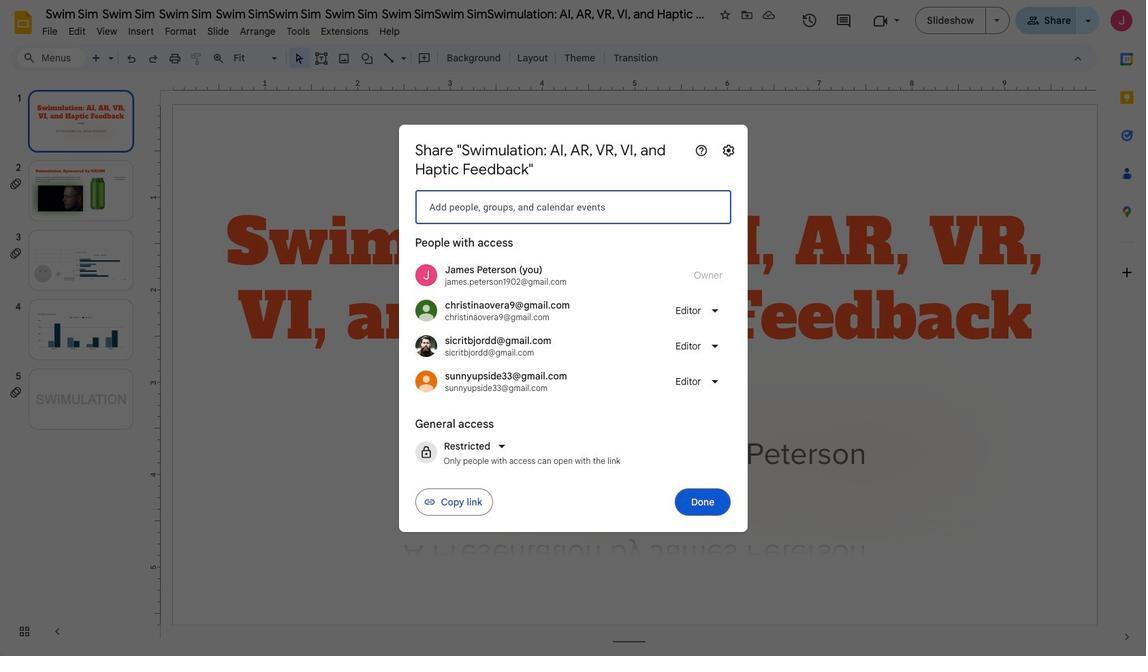 Task type: describe. For each thing, give the bounding box(es) containing it.
line image
[[383, 52, 397, 65]]

redo (⌘y) image
[[146, 52, 160, 65]]

share. shared with 3 people. image
[[1027, 14, 1039, 26]]

menu bar banner
[[0, 0, 1147, 656]]

star image
[[719, 8, 732, 22]]

zoom image
[[212, 52, 226, 65]]

print (⌘p) image
[[168, 52, 182, 65]]

Rename text field
[[37, 5, 715, 22]]

paint format image
[[190, 52, 204, 65]]

new slide (ctrl+m) image
[[90, 52, 104, 65]]

tab list inside the "menu bar" banner
[[1109, 40, 1147, 618]]

hide the menus (ctrl+shift+f) image
[[1072, 52, 1085, 65]]



Task type: vqa. For each thing, say whether or not it's contained in the screenshot.
tab list at right
yes



Task type: locate. For each thing, give the bounding box(es) containing it.
last edit was on october 30, 2023 image
[[802, 12, 819, 29]]

Menus field
[[17, 48, 85, 67]]

text box image
[[315, 52, 328, 65]]

document status: saved to drive. image
[[762, 8, 776, 22]]

Star checkbox
[[716, 5, 735, 25]]

menu bar
[[37, 18, 406, 40]]

undo (⌘z) image
[[125, 52, 138, 65]]

add comment (⌘+option+m) image
[[418, 52, 431, 65]]

main toolbar
[[84, 48, 665, 68]]

application
[[0, 0, 1147, 656]]

slides home image
[[11, 10, 35, 35]]

move image
[[741, 8, 754, 22]]

show all comments image
[[836, 13, 852, 29]]

navigation
[[0, 77, 150, 656]]

menu bar inside the "menu bar" banner
[[37, 18, 406, 40]]

tab list
[[1109, 40, 1147, 618]]

select (esc) image
[[293, 52, 307, 65]]



